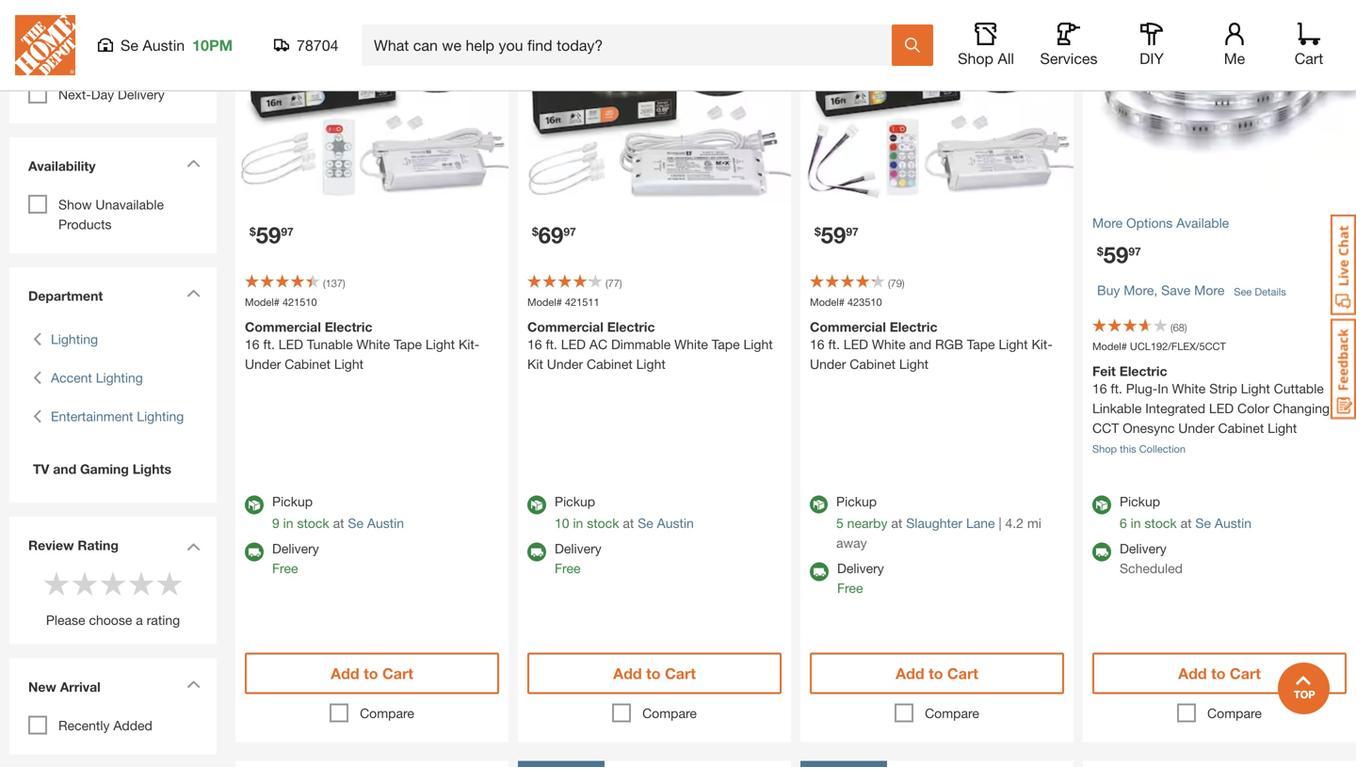 Task type: describe. For each thing, give the bounding box(es) containing it.
next-
[[58, 87, 91, 102]]

services
[[1041, 49, 1098, 67]]

pickup 10 in stock at se austin
[[555, 494, 694, 531]]

68
[[1174, 322, 1185, 334]]

strip
[[1210, 381, 1238, 397]]

( for ac
[[606, 277, 608, 290]]

availability
[[28, 158, 96, 174]]

electric for white
[[890, 319, 938, 335]]

accent
[[51, 370, 92, 386]]

electric for ac
[[607, 319, 655, 335]]

pickup for pickup
[[837, 494, 877, 510]]

diy
[[1140, 49, 1164, 67]]

next-day delivery
[[58, 87, 165, 102]]

new
[[28, 680, 56, 695]]

recently added
[[58, 718, 152, 734]]

rating
[[78, 538, 119, 554]]

kit- inside commercial electric 16 ft. led white and rgb tape light kit- under cabinet light
[[1032, 337, 1053, 352]]

add for 5 nearby
[[896, 665, 925, 683]]

lighting link
[[51, 330, 98, 350]]

shop inside feit electric 16 ft. plug-in white strip light cuttable linkable integrated led color changing cct onesync under cabinet light shop this collection
[[1093, 443, 1117, 456]]

cart for commercial electric 16 ft. led ac dimmable white tape light kit under cabinet light
[[665, 665, 696, 683]]

se austin link for 59
[[348, 516, 404, 531]]

3
[[100, 53, 108, 68]]

back caret image for entertainment lighting
[[33, 407, 41, 427]]

a
[[136, 613, 143, 628]]

new arrival
[[28, 680, 101, 695]]

pickup for pickup 9 in stock at se austin
[[272, 494, 313, 510]]

back caret image for lighting
[[33, 330, 41, 350]]

ac
[[590, 337, 608, 352]]

tape for 59
[[967, 337, 995, 352]]

available shipping image for pickup 9 in stock at se austin
[[245, 543, 264, 562]]

commercial electric 16 ft. led white and rgb tape light kit- under cabinet light
[[810, 319, 1053, 372]]

in for 69
[[573, 516, 584, 531]]

at for 10 in stock
[[623, 516, 634, 531]]

see
[[1235, 286, 1252, 298]]

available shipping image for pickup 6 in stock at se austin
[[1093, 543, 1112, 562]]

1 horizontal spatial more
[[1195, 283, 1225, 298]]

5
[[837, 516, 844, 531]]

in inside pickup 6 in stock at se austin
[[1131, 516, 1141, 531]]

16 ft. plug-in white strip light cuttable linkable integrated led color changing cct onesync under cabinet light image
[[1083, 0, 1357, 204]]

caret icon image for new arrival
[[187, 681, 201, 689]]

available for pickup image for 5 nearby
[[810, 496, 828, 514]]

this
[[1120, 443, 1137, 456]]

free for commercial electric 16 ft. led tunable white tape light kit- under cabinet light
[[272, 561, 298, 577]]

What can we help you find today? search field
[[374, 25, 891, 65]]

model# 421511
[[528, 296, 600, 309]]

choose
[[89, 613, 132, 628]]

live chat image
[[1331, 215, 1357, 316]]

free 2-3 day delivery link
[[58, 53, 185, 68]]

caret icon image for availability
[[187, 159, 201, 168]]

show
[[58, 197, 92, 212]]

$ 69 97
[[532, 221, 576, 248]]

0 vertical spatial lighting
[[51, 332, 98, 347]]

shop this collection link
[[1093, 443, 1186, 456]]

to for 5 nearby
[[929, 665, 944, 683]]

tv and gaming lights link
[[28, 460, 198, 480]]

model# for commercial electric 16 ft. led ac dimmable white tape light kit under cabinet light
[[528, 296, 562, 309]]

products
[[58, 217, 112, 232]]

led for ac
[[561, 337, 586, 352]]

9
[[272, 516, 280, 531]]

ucl192/flex/5cct
[[1131, 341, 1226, 353]]

delivery free for 10
[[555, 541, 602, 577]]

services button
[[1039, 23, 1099, 68]]

cabinet inside commercial electric 16 ft. led ac dimmable white tape light kit under cabinet light
[[587, 357, 633, 372]]

led for tunable
[[279, 337, 303, 352]]

rgb
[[936, 337, 964, 352]]

16 ft. led white and rgb tape light kit- under cabinet light image
[[801, 0, 1074, 204]]

in
[[1158, 381, 1169, 397]]

59 for commercial electric 16 ft. led white and rgb tape light kit- under cabinet light
[[821, 221, 846, 248]]

kit
[[528, 357, 543, 372]]

available for pickup image for 6 in stock
[[1093, 496, 1112, 515]]

department link
[[19, 277, 207, 316]]

add to cart for 5 nearby
[[896, 665, 979, 683]]

137
[[326, 277, 343, 290]]

delivery for 5 nearby
[[838, 561, 884, 577]]

se for pickup 9 in stock at se austin
[[348, 516, 364, 531]]

available for pickup image for 9 in stock
[[245, 496, 264, 515]]

lighting for entertainment
[[137, 409, 184, 424]]

compare for pickup 6 in stock at se austin
[[1208, 706, 1262, 722]]

16 for 16 ft. led tunable white tape light kit- under cabinet light
[[245, 337, 260, 352]]

linkable
[[1093, 401, 1142, 416]]

available
[[1177, 215, 1230, 231]]

accent lighting link
[[51, 368, 143, 388]]

gaming
[[80, 462, 129, 477]]

free 2-3 day delivery
[[58, 53, 185, 68]]

caret icon image for department
[[187, 289, 201, 298]]

tape for 69
[[712, 337, 740, 352]]

2 star symbol image from the left
[[71, 570, 99, 598]]

lane
[[967, 516, 995, 531]]

) for tunable
[[343, 277, 345, 290]]

421511
[[565, 296, 600, 309]]

details
[[1255, 286, 1287, 298]]

rating
[[147, 613, 180, 628]]

recently added link
[[58, 718, 152, 734]]

pickup 9 in stock at se austin
[[272, 494, 404, 531]]

97 for commercial electric 16 ft. led tunable white tape light kit- under cabinet light
[[281, 225, 294, 238]]

department
[[28, 288, 103, 304]]

add to cart button for 6 in stock
[[1093, 653, 1347, 695]]

ft. for 16 ft. led white and rgb tape light kit- under cabinet light
[[829, 337, 840, 352]]

to for 9 in stock
[[364, 665, 378, 683]]

compare for pickup 9 in stock at se austin
[[360, 706, 414, 722]]

| 4.2 mi away
[[837, 516, 1042, 551]]

add to cart for 9 in stock
[[331, 665, 413, 683]]

more options available link
[[1093, 213, 1347, 233]]

electric for tunable
[[325, 319, 373, 335]]

show unavailable products link
[[58, 197, 164, 232]]

diy button
[[1122, 23, 1182, 68]]

feit electric 16 ft. plug-in white strip light cuttable linkable integrated led color changing cct onesync under cabinet light shop this collection
[[1093, 364, 1330, 456]]

cart link
[[1289, 23, 1330, 68]]

tv and gaming lights
[[33, 462, 171, 477]]

new arrival link
[[19, 668, 207, 712]]

free left 2-
[[58, 53, 84, 68]]

10
[[555, 516, 570, 531]]

changing
[[1274, 401, 1330, 416]]

commercial electric 16 ft. led ac dimmable white tape light kit under cabinet light
[[528, 319, 773, 372]]

me button
[[1205, 23, 1265, 68]]

pickup 6 in stock at se austin
[[1120, 494, 1252, 531]]

under inside commercial electric 16 ft. led ac dimmable white tape light kit under cabinet light
[[547, 357, 583, 372]]

10pm
[[192, 36, 233, 54]]

white inside commercial electric 16 ft. led white and rgb tape light kit- under cabinet light
[[872, 337, 906, 352]]

commercial electric 16 ft. led tunable white tape light kit- under cabinet light
[[245, 319, 480, 372]]

accent lighting
[[51, 370, 143, 386]]

) up ucl192/flex/5cct
[[1185, 322, 1188, 334]]

more,
[[1124, 283, 1158, 298]]

mi
[[1028, 516, 1042, 531]]

delivery for 6 in stock
[[1120, 541, 1167, 557]]

back caret image
[[33, 368, 41, 388]]

16 ft. led tunable white tape light kit- under cabinet light image
[[236, 0, 509, 204]]

to for 10 in stock
[[646, 665, 661, 683]]

free for commercial electric 16 ft. led ac dimmable white tape light kit under cabinet light
[[555, 561, 581, 577]]

3 compare from the left
[[925, 706, 980, 722]]

add to cart for 10 in stock
[[613, 665, 696, 683]]

austin for pickup 9 in stock at se austin
[[367, 516, 404, 531]]

away
[[837, 536, 867, 551]]

59 for commercial electric 16 ft. led tunable white tape light kit- under cabinet light
[[256, 221, 281, 248]]

3 se austin link from the left
[[1196, 516, 1252, 531]]

more options available
[[1093, 215, 1230, 231]]

added
[[113, 718, 152, 734]]

the home depot logo image
[[15, 15, 75, 75]]

delivery for 9 in stock
[[272, 541, 319, 557]]

lighting for accent
[[96, 370, 143, 386]]

save
[[1162, 283, 1191, 298]]

under inside commercial electric 16 ft. led tunable white tape light kit- under cabinet light
[[245, 357, 281, 372]]

$ for commercial electric 16 ft. led white and rgb tape light kit- under cabinet light
[[815, 225, 821, 238]]

add to cart button for 9 in stock
[[245, 653, 499, 695]]

( 68 )
[[1171, 322, 1188, 334]]

next-day delivery link
[[58, 87, 165, 102]]

16 inside feit electric 16 ft. plug-in white strip light cuttable linkable integrated led color changing cct onesync under cabinet light shop this collection
[[1093, 381, 1108, 397]]

( for white
[[888, 277, 891, 290]]

97 for commercial electric 16 ft. led white and rgb tape light kit- under cabinet light
[[846, 225, 859, 238]]



Task type: vqa. For each thing, say whether or not it's contained in the screenshot.
Throw Blankets image
no



Task type: locate. For each thing, give the bounding box(es) containing it.
lighting inside entertainment lighting link
[[137, 409, 184, 424]]

to
[[364, 665, 378, 683], [646, 665, 661, 683], [929, 665, 944, 683], [1212, 665, 1226, 683]]

0 horizontal spatial kit-
[[459, 337, 480, 352]]

under inside commercial electric 16 ft. led white and rgb tape light kit- under cabinet light
[[810, 357, 846, 372]]

4 add to cart from the left
[[1179, 665, 1261, 683]]

more left the options
[[1093, 215, 1123, 231]]

1 horizontal spatial available for pickup image
[[810, 496, 828, 514]]

tape inside commercial electric 16 ft. led ac dimmable white tape light kit under cabinet light
[[712, 337, 740, 352]]

stock up delivery scheduled
[[1145, 516, 1177, 531]]

at up delivery scheduled
[[1181, 516, 1192, 531]]

se inside pickup 6 in stock at se austin
[[1196, 516, 1212, 531]]

1 commercial from the left
[[245, 319, 321, 335]]

2 compare from the left
[[643, 706, 697, 722]]

2 add to cart button from the left
[[528, 653, 782, 695]]

2 pickup from the left
[[555, 494, 595, 510]]

se right the 3
[[121, 36, 138, 54]]

stock right 9
[[297, 516, 329, 531]]

0 horizontal spatial in
[[283, 516, 294, 531]]

tape right rgb
[[967, 337, 995, 352]]

$ inside $ 69 97
[[532, 225, 539, 238]]

caret icon image inside department link
[[187, 289, 201, 298]]

2 horizontal spatial in
[[1131, 516, 1141, 531]]

3 available for pickup image from the left
[[1093, 496, 1112, 515]]

see details button
[[1235, 275, 1287, 310]]

available shipping image
[[245, 543, 264, 562], [1093, 543, 1112, 562], [810, 563, 829, 582]]

3 add from the left
[[896, 665, 925, 683]]

compare up 9.8 ft. rgb color changing dimmable usb powered led black strip light with remote control image
[[925, 706, 980, 722]]

day down the 3
[[91, 87, 114, 102]]

delivery left the 10pm
[[138, 53, 185, 68]]

commercial
[[245, 319, 321, 335], [528, 319, 604, 335], [810, 319, 886, 335]]

in inside "pickup 9 in stock at se austin"
[[283, 516, 294, 531]]

shop
[[958, 49, 994, 67], [1093, 443, 1117, 456]]

0 vertical spatial and
[[910, 337, 932, 352]]

0 horizontal spatial stock
[[297, 516, 329, 531]]

shop left all at the right of page
[[958, 49, 994, 67]]

$ 59 97 up model# 421510 in the left of the page
[[250, 221, 294, 248]]

austin for pickup 6 in stock at se austin
[[1215, 516, 1252, 531]]

1 add to cart from the left
[[331, 665, 413, 683]]

se inside pickup 10 in stock at se austin
[[638, 516, 654, 531]]

0 vertical spatial more
[[1093, 215, 1123, 231]]

model# left 421511
[[528, 296, 562, 309]]

delivery free for 9
[[272, 541, 319, 577]]

1 se austin link from the left
[[348, 516, 404, 531]]

led
[[279, 337, 303, 352], [561, 337, 586, 352], [844, 337, 869, 352], [1210, 401, 1234, 416]]

compare
[[360, 706, 414, 722], [643, 706, 697, 722], [925, 706, 980, 722], [1208, 706, 1262, 722]]

0 vertical spatial shop
[[958, 49, 994, 67]]

white
[[357, 337, 390, 352], [675, 337, 708, 352], [872, 337, 906, 352], [1173, 381, 1206, 397]]

97 up model# 421510 in the left of the page
[[281, 225, 294, 238]]

white up integrated
[[1173, 381, 1206, 397]]

stock for 59
[[297, 516, 329, 531]]

2 horizontal spatial 59
[[1104, 241, 1129, 268]]

to up the '120 in. smart multi-color rgb+w wi-fi plug-in led strip light kit, works with alexa/hey google/homekit/siri' image
[[364, 665, 378, 683]]

4 add to cart button from the left
[[1093, 653, 1347, 695]]

stock right 10
[[587, 516, 619, 531]]

79
[[891, 277, 902, 290]]

120 in. smart multi-color rgb+w wi-fi plug-in led strip light kit, works with alexa/hey google/homekit/siri image
[[236, 762, 509, 768]]

0 horizontal spatial more
[[1093, 215, 1123, 231]]

59 up the buy
[[1104, 241, 1129, 268]]

austin
[[143, 36, 185, 54], [367, 516, 404, 531], [657, 516, 694, 531], [1215, 516, 1252, 531]]

59 up model# 423510
[[821, 221, 846, 248]]

16 inside commercial electric 16 ft. led tunable white tape light kit- under cabinet light
[[245, 337, 260, 352]]

slaughter
[[907, 516, 963, 531]]

add for 6 in stock
[[1179, 665, 1207, 683]]

ft. inside commercial electric 16 ft. led white and rgb tape light kit- under cabinet light
[[829, 337, 840, 352]]

delivery for 10 in stock
[[555, 541, 602, 557]]

ft. for 16 ft. led tunable white tape light kit- under cabinet light
[[263, 337, 275, 352]]

pickup up 6 at right bottom
[[1120, 494, 1161, 510]]

se austin link
[[348, 516, 404, 531], [638, 516, 694, 531], [1196, 516, 1252, 531]]

cuttable
[[1274, 381, 1324, 397]]

kit-
[[459, 337, 480, 352], [1032, 337, 1053, 352]]

add to cart up the '120 in. smart multi-color rgb+w wi-fi plug-in led strip light kit, works with alexa/hey google/homekit/siri' image
[[331, 665, 413, 683]]

2 add from the left
[[613, 665, 642, 683]]

plug-
[[1127, 381, 1158, 397]]

electric up rgb
[[890, 319, 938, 335]]

4 pickup from the left
[[1120, 494, 1161, 510]]

) for ac
[[620, 277, 622, 290]]

1 horizontal spatial se austin link
[[638, 516, 694, 531]]

white right 'dimmable'
[[675, 337, 708, 352]]

at inside "pickup 9 in stock at se austin"
[[333, 516, 344, 531]]

0 horizontal spatial tape
[[394, 337, 422, 352]]

under inside feit electric 16 ft. plug-in white strip light cuttable linkable integrated led color changing cct onesync under cabinet light shop this collection
[[1179, 421, 1215, 436]]

se
[[121, 36, 138, 54], [348, 516, 364, 531], [638, 516, 654, 531], [1196, 516, 1212, 531]]

caret icon image inside new arrival 'link'
[[187, 681, 201, 689]]

) for white
[[902, 277, 905, 290]]

please choose a rating
[[46, 613, 180, 628]]

1 tape from the left
[[394, 337, 422, 352]]

commercial down model# 421510 in the left of the page
[[245, 319, 321, 335]]

in inside pickup 10 in stock at se austin
[[573, 516, 584, 531]]

pickup
[[272, 494, 313, 510], [555, 494, 595, 510], [837, 494, 877, 510], [1120, 494, 1161, 510]]

2 horizontal spatial se austin link
[[1196, 516, 1252, 531]]

1 available for pickup image from the left
[[245, 496, 264, 515]]

under
[[245, 357, 281, 372], [547, 357, 583, 372], [810, 357, 846, 372], [1179, 421, 1215, 436]]

show unavailable products
[[58, 197, 164, 232]]

97 inside $ 69 97
[[564, 225, 576, 238]]

tape inside commercial electric 16 ft. led tunable white tape light kit- under cabinet light
[[394, 337, 422, 352]]

add to cart button for 10 in stock
[[528, 653, 782, 695]]

2 se austin link from the left
[[638, 516, 694, 531]]

se austin link for 69
[[638, 516, 694, 531]]

2 available for pickup image from the left
[[810, 496, 828, 514]]

3 add to cart button from the left
[[810, 653, 1065, 695]]

caret icon image
[[187, 159, 201, 168], [187, 289, 201, 298], [187, 543, 201, 552], [187, 681, 201, 689]]

led down 423510
[[844, 337, 869, 352]]

16 for 16 ft. led ac dimmable white tape light kit under cabinet light
[[528, 337, 542, 352]]

ft. up 'linkable' on the right
[[1111, 381, 1123, 397]]

2 horizontal spatial available for pickup image
[[1093, 496, 1112, 515]]

electric inside commercial electric 16 ft. led ac dimmable white tape light kit under cabinet light
[[607, 319, 655, 335]]

97 down the options
[[1129, 245, 1142, 258]]

pickup inside "pickup 9 in stock at se austin"
[[272, 494, 313, 510]]

16 for 16 ft. led white and rgb tape light kit- under cabinet light
[[810, 337, 825, 352]]

ft. for 16 ft. led ac dimmable white tape light kit under cabinet light
[[546, 337, 558, 352]]

16.4 ft. smart rgbw color changing dimmable plug-in led strip light powered by hubspace image
[[1083, 762, 1357, 768]]

free down away
[[838, 581, 863, 596]]

2 caret icon image from the top
[[187, 289, 201, 298]]

in right 6 at right bottom
[[1131, 516, 1141, 531]]

( up tunable
[[323, 277, 326, 290]]

2 horizontal spatial available shipping image
[[1093, 543, 1112, 562]]

2 kit- from the left
[[1032, 337, 1053, 352]]

delivery inside delivery scheduled
[[1120, 541, 1167, 557]]

1 compare from the left
[[360, 706, 414, 722]]

) up 'dimmable'
[[620, 277, 622, 290]]

cabinet inside feit electric 16 ft. plug-in white strip light cuttable linkable integrated led color changing cct onesync under cabinet light shop this collection
[[1219, 421, 1265, 436]]

69
[[539, 221, 564, 248]]

and inside commercial electric 16 ft. led white and rgb tape light kit- under cabinet light
[[910, 337, 932, 352]]

0 horizontal spatial shop
[[958, 49, 994, 67]]

16 down model# 423510
[[810, 337, 825, 352]]

3 to from the left
[[929, 665, 944, 683]]

electric for in
[[1120, 364, 1168, 379]]

white inside commercial electric 16 ft. led tunable white tape light kit- under cabinet light
[[357, 337, 390, 352]]

1 horizontal spatial shop
[[1093, 443, 1117, 456]]

3 star symbol image from the left
[[127, 570, 155, 598]]

caret icon image inside availability link
[[187, 159, 201, 168]]

entertainment lighting link
[[51, 407, 184, 427]]

se austin 10pm
[[121, 36, 233, 54]]

day right the 3
[[111, 53, 134, 68]]

cart
[[1295, 49, 1324, 67], [382, 665, 413, 683], [665, 665, 696, 683], [948, 665, 979, 683], [1230, 665, 1261, 683]]

se for pickup 10 in stock at se austin
[[638, 516, 654, 531]]

2-
[[88, 53, 100, 68]]

led inside commercial electric 16 ft. led tunable white tape light kit- under cabinet light
[[279, 337, 303, 352]]

and right the tv on the left bottom of the page
[[53, 462, 76, 477]]

ft. down model# 421510 in the left of the page
[[263, 337, 275, 352]]

ft. down model# 423510
[[829, 337, 840, 352]]

star symbol image down review rating link
[[71, 570, 99, 598]]

shop down cct
[[1093, 443, 1117, 456]]

commercial down model# 421511
[[528, 319, 604, 335]]

pickup for pickup 6 in stock at se austin
[[1120, 494, 1161, 510]]

add to cart up 9.8 ft. rgb color changing dimmable usb powered led black strip light with remote control image
[[896, 665, 979, 683]]

5 nearby at slaughter lane
[[837, 516, 995, 531]]

free down 9
[[272, 561, 298, 577]]

0 horizontal spatial 59
[[256, 221, 281, 248]]

electric up "plug-"
[[1120, 364, 1168, 379]]

star symbol image up "rating"
[[155, 570, 184, 598]]

3 at from the left
[[892, 516, 903, 531]]

2 tape from the left
[[712, 337, 740, 352]]

ft. inside commercial electric 16 ft. led tunable white tape light kit- under cabinet light
[[263, 337, 275, 352]]

slaughter lane link
[[907, 516, 995, 531]]

4 to from the left
[[1212, 665, 1226, 683]]

0 horizontal spatial se austin link
[[348, 516, 404, 531]]

1 vertical spatial and
[[53, 462, 76, 477]]

) up commercial electric 16 ft. led white and rgb tape light kit- under cabinet light
[[902, 277, 905, 290]]

cabinet down ac
[[587, 357, 633, 372]]

16 inside commercial electric 16 ft. led white and rgb tape light kit- under cabinet light
[[810, 337, 825, 352]]

1 horizontal spatial in
[[573, 516, 584, 531]]

commercial for ac
[[528, 319, 604, 335]]

$ for commercial electric 16 ft. led tunable white tape light kit- under cabinet light
[[250, 225, 256, 238]]

16 ft. led ac dimmable white tape light kit under cabinet light image
[[518, 0, 791, 204]]

entertainment lighting
[[51, 409, 184, 424]]

1 horizontal spatial and
[[910, 337, 932, 352]]

kit- inside commercial electric 16 ft. led tunable white tape light kit- under cabinet light
[[459, 337, 480, 352]]

stock for 69
[[587, 516, 619, 531]]

stock inside "pickup 9 in stock at se austin"
[[297, 516, 329, 531]]

feedback link image
[[1331, 318, 1357, 420]]

4 at from the left
[[1181, 516, 1192, 531]]

0 horizontal spatial commercial
[[245, 319, 321, 335]]

model# for commercial electric 16 ft. led tunable white tape light kit- under cabinet light
[[245, 296, 280, 309]]

( 77 )
[[606, 277, 622, 290]]

delivery down free 2-3 day delivery link
[[118, 87, 165, 102]]

3 commercial from the left
[[810, 319, 886, 335]]

to up the 32.8 ft. rgb color changing dimmable led strip light with remote control image
[[646, 665, 661, 683]]

97 up model# 423510
[[846, 225, 859, 238]]

1 vertical spatial back caret image
[[33, 407, 41, 427]]

1 star symbol image from the left
[[42, 570, 71, 598]]

at inside pickup 6 in stock at se austin
[[1181, 516, 1192, 531]]

free
[[58, 53, 84, 68], [272, 561, 298, 577], [555, 561, 581, 577], [838, 581, 863, 596]]

available for pickup image
[[245, 496, 264, 515], [810, 496, 828, 514], [1093, 496, 1112, 515]]

16 up kit
[[528, 337, 542, 352]]

arrival
[[60, 680, 101, 695]]

add to cart up the "16.4 ft. smart rgbw color changing dimmable plug-in led strip light powered by hubspace" image at the right bottom of the page
[[1179, 665, 1261, 683]]

commercial inside commercial electric 16 ft. led ac dimmable white tape light kit under cabinet light
[[528, 319, 604, 335]]

compare for pickup 10 in stock at se austin
[[643, 706, 697, 722]]

add to cart button up the "16.4 ft. smart rgbw color changing dimmable plug-in led strip light powered by hubspace" image at the right bottom of the page
[[1093, 653, 1347, 695]]

delivery down 9
[[272, 541, 319, 557]]

$ 59 97 up the buy
[[1098, 241, 1142, 268]]

$ 59 97
[[250, 221, 294, 248], [815, 221, 859, 248], [1098, 241, 1142, 268]]

$ 59 97 for commercial electric 16 ft. led tunable white tape light kit- under cabinet light
[[250, 221, 294, 248]]

$
[[250, 225, 256, 238], [532, 225, 539, 238], [815, 225, 821, 238], [1098, 245, 1104, 258]]

review rating
[[28, 538, 119, 554]]

add to cart button for 5 nearby
[[810, 653, 1065, 695]]

3 in from the left
[[1131, 516, 1141, 531]]

and
[[910, 337, 932, 352], [53, 462, 76, 477]]

review rating link
[[28, 536, 151, 556]]

78704
[[297, 36, 339, 54]]

compare up the "16.4 ft. smart rgbw color changing dimmable plug-in led strip light powered by hubspace" image at the right bottom of the page
[[1208, 706, 1262, 722]]

1 horizontal spatial available shipping image
[[810, 563, 829, 582]]

( up ac
[[606, 277, 608, 290]]

availability link
[[19, 147, 207, 190]]

2 stock from the left
[[587, 516, 619, 531]]

pickup inside pickup 6 in stock at se austin
[[1120, 494, 1161, 510]]

add to cart button up the 32.8 ft. rgb color changing dimmable led strip light with remote control image
[[528, 653, 782, 695]]

tape inside commercial electric 16 ft. led white and rgb tape light kit- under cabinet light
[[967, 337, 995, 352]]

1 caret icon image from the top
[[187, 159, 201, 168]]

32.8 ft. rgb color changing dimmable led strip light with remote control image
[[518, 762, 791, 768]]

ft. inside commercial electric 16 ft. led ac dimmable white tape light kit under cabinet light
[[546, 337, 558, 352]]

1 vertical spatial day
[[91, 87, 114, 102]]

2 horizontal spatial $ 59 97
[[1098, 241, 1142, 268]]

2 to from the left
[[646, 665, 661, 683]]

buy more, save more button
[[1098, 272, 1225, 310]]

led inside commercial electric 16 ft. led ac dimmable white tape light kit under cabinet light
[[561, 337, 586, 352]]

2 horizontal spatial tape
[[967, 337, 995, 352]]

cabinet down tunable
[[285, 357, 331, 372]]

1 add to cart button from the left
[[245, 653, 499, 695]]

compare up the '120 in. smart multi-color rgb+w wi-fi plug-in led strip light kit, works with alexa/hey google/homekit/siri' image
[[360, 706, 414, 722]]

1 vertical spatial more
[[1195, 283, 1225, 298]]

more right save
[[1195, 283, 1225, 298]]

entertainment
[[51, 409, 133, 424]]

add for 9 in stock
[[331, 665, 360, 683]]

delivery free down 10
[[555, 541, 602, 577]]

lighting up entertainment lighting
[[96, 370, 143, 386]]

se inside "pickup 9 in stock at se austin"
[[348, 516, 364, 531]]

back caret image
[[33, 330, 41, 350], [33, 407, 41, 427]]

austin for pickup 10 in stock at se austin
[[657, 516, 694, 531]]

ft.
[[263, 337, 275, 352], [546, 337, 558, 352], [829, 337, 840, 352], [1111, 381, 1123, 397]]

star symbol image
[[99, 570, 127, 598]]

1 horizontal spatial $ 59 97
[[815, 221, 859, 248]]

0 horizontal spatial and
[[53, 462, 76, 477]]

97 for commercial electric 16 ft. led ac dimmable white tape light kit under cabinet light
[[564, 225, 576, 238]]

3 stock from the left
[[1145, 516, 1177, 531]]

lighting inside 'accent lighting' link
[[96, 370, 143, 386]]

add to cart up the 32.8 ft. rgb color changing dimmable led strip light with remote control image
[[613, 665, 696, 683]]

1 horizontal spatial 59
[[821, 221, 846, 248]]

( 79 )
[[888, 277, 905, 290]]

compare up the 32.8 ft. rgb color changing dimmable led strip light with remote control image
[[643, 706, 697, 722]]

feit
[[1093, 364, 1116, 379]]

to up 9.8 ft. rgb color changing dimmable usb powered led black strip light with remote control image
[[929, 665, 944, 683]]

0 vertical spatial back caret image
[[33, 330, 41, 350]]

$ up the buy
[[1098, 245, 1104, 258]]

$ 59 97 for commercial electric 16 ft. led white and rgb tape light kit- under cabinet light
[[815, 221, 859, 248]]

pickup for pickup 10 in stock at se austin
[[555, 494, 595, 510]]

at inside pickup 10 in stock at se austin
[[623, 516, 634, 531]]

electric inside feit electric 16 ft. plug-in white strip light cuttable linkable integrated led color changing cct onesync under cabinet light shop this collection
[[1120, 364, 1168, 379]]

77
[[608, 277, 620, 290]]

)
[[343, 277, 345, 290], [620, 277, 622, 290], [902, 277, 905, 290], [1185, 322, 1188, 334]]

1 in from the left
[[283, 516, 294, 531]]

at for 9 in stock
[[333, 516, 344, 531]]

423510
[[848, 296, 882, 309]]

commercial inside commercial electric 16 ft. led tunable white tape light kit- under cabinet light
[[245, 319, 321, 335]]

delivery free down 9
[[272, 541, 319, 577]]

cct
[[1093, 421, 1119, 436]]

at
[[333, 516, 344, 531], [623, 516, 634, 531], [892, 516, 903, 531], [1181, 516, 1192, 531]]

electric inside commercial electric 16 ft. led white and rgb tape light kit- under cabinet light
[[890, 319, 938, 335]]

white inside feit electric 16 ft. plug-in white strip light cuttable linkable integrated led color changing cct onesync under cabinet light shop this collection
[[1173, 381, 1206, 397]]

add
[[331, 665, 360, 683], [613, 665, 642, 683], [896, 665, 925, 683], [1179, 665, 1207, 683]]

$ up model# 423510
[[815, 225, 821, 238]]

at for 6 in stock
[[1181, 516, 1192, 531]]

led inside commercial electric 16 ft. led white and rgb tape light kit- under cabinet light
[[844, 337, 869, 352]]

$ up model# 421510 in the left of the page
[[250, 225, 256, 238]]

1 to from the left
[[364, 665, 378, 683]]

model# ucl192/flex/5cct
[[1093, 341, 1226, 353]]

tape
[[394, 337, 422, 352], [712, 337, 740, 352], [967, 337, 995, 352]]

pickup up 10
[[555, 494, 595, 510]]

1 kit- from the left
[[459, 337, 480, 352]]

options
[[1127, 215, 1173, 231]]

0 horizontal spatial available shipping image
[[245, 543, 264, 562]]

16 down model# 421510 in the left of the page
[[245, 337, 260, 352]]

available for pickup image
[[528, 496, 546, 515]]

shop inside shop all button
[[958, 49, 994, 67]]

cabinet down 423510
[[850, 357, 896, 372]]

se right 6 at right bottom
[[1196, 516, 1212, 531]]

1 back caret image from the top
[[33, 330, 41, 350]]

4 caret icon image from the top
[[187, 681, 201, 689]]

lighting
[[51, 332, 98, 347], [96, 370, 143, 386], [137, 409, 184, 424]]

3 tape from the left
[[967, 337, 995, 352]]

59
[[256, 221, 281, 248], [821, 221, 846, 248], [1104, 241, 1129, 268]]

add to cart button
[[245, 653, 499, 695], [528, 653, 782, 695], [810, 653, 1065, 695], [1093, 653, 1347, 695]]

integrated
[[1146, 401, 1206, 416]]

4 add from the left
[[1179, 665, 1207, 683]]

austin inside pickup 6 in stock at se austin
[[1215, 516, 1252, 531]]

2 commercial from the left
[[528, 319, 604, 335]]

tape right 'dimmable'
[[712, 337, 740, 352]]

buy more, save more see details
[[1098, 283, 1287, 298]]

and inside "tv and gaming lights" link
[[53, 462, 76, 477]]

$ 59 97 up model# 423510
[[815, 221, 859, 248]]

2 horizontal spatial delivery free
[[838, 561, 884, 596]]

cabinet inside commercial electric 16 ft. led tunable white tape light kit- under cabinet light
[[285, 357, 331, 372]]

model# for commercial electric 16 ft. led white and rgb tape light kit- under cabinet light
[[810, 296, 845, 309]]

( up ucl192/flex/5cct
[[1171, 322, 1174, 334]]

0 horizontal spatial delivery free
[[272, 541, 319, 577]]

delivery scheduled
[[1120, 541, 1183, 577]]

free for commercial electric 16 ft. led white and rgb tape light kit- under cabinet light
[[838, 581, 863, 596]]

$ for commercial electric 16 ft. led ac dimmable white tape light kit under cabinet light
[[532, 225, 539, 238]]

1 horizontal spatial commercial
[[528, 319, 604, 335]]

2 at from the left
[[623, 516, 634, 531]]

tape right tunable
[[394, 337, 422, 352]]

add for 10 in stock
[[613, 665, 642, 683]]

recently
[[58, 718, 110, 734]]

cart for commercial electric 16 ft. led tunable white tape light kit- under cabinet light
[[382, 665, 413, 683]]

1 vertical spatial shop
[[1093, 443, 1117, 456]]

delivery up scheduled
[[1120, 541, 1167, 557]]

1 horizontal spatial delivery free
[[555, 541, 602, 577]]

1 pickup from the left
[[272, 494, 313, 510]]

se right 10
[[638, 516, 654, 531]]

1 horizontal spatial stock
[[587, 516, 619, 531]]

white inside commercial electric 16 ft. led ac dimmable white tape light kit under cabinet light
[[675, 337, 708, 352]]

please
[[46, 613, 85, 628]]

0 horizontal spatial $ 59 97
[[250, 221, 294, 248]]

nearby
[[848, 516, 888, 531]]

ft. down model# 421511
[[546, 337, 558, 352]]

at right 9
[[333, 516, 344, 531]]

star symbol image up a at the left bottom of page
[[127, 570, 155, 598]]

4 compare from the left
[[1208, 706, 1262, 722]]

1 horizontal spatial tape
[[712, 337, 740, 352]]

more
[[1093, 215, 1123, 231], [1195, 283, 1225, 298]]

delivery free down away
[[838, 561, 884, 596]]

and left rgb
[[910, 337, 932, 352]]

led left tunable
[[279, 337, 303, 352]]

collection
[[1140, 443, 1186, 456]]

3 pickup from the left
[[837, 494, 877, 510]]

led down strip
[[1210, 401, 1234, 416]]

1 stock from the left
[[297, 516, 329, 531]]

commercial down model# 423510
[[810, 319, 886, 335]]

model# left 421510
[[245, 296, 280, 309]]

add to cart for 6 in stock
[[1179, 665, 1261, 683]]

6
[[1120, 516, 1128, 531]]

white down 423510
[[872, 337, 906, 352]]

in right 9
[[283, 516, 294, 531]]

onesync
[[1123, 421, 1175, 436]]

commercial inside commercial electric 16 ft. led white and rgb tape light kit- under cabinet light
[[810, 319, 886, 335]]

9.8 ft. rgb color changing dimmable usb powered led black strip light with remote control image
[[801, 762, 1074, 768]]

under down integrated
[[1179, 421, 1215, 436]]

led inside feit electric 16 ft. plug-in white strip light cuttable linkable integrated led color changing cct onesync under cabinet light shop this collection
[[1210, 401, 1234, 416]]

0 horizontal spatial available for pickup image
[[245, 496, 264, 515]]

model# up the feit
[[1093, 341, 1128, 353]]

tv
[[33, 462, 49, 477]]

pickup inside pickup 10 in stock at se austin
[[555, 494, 595, 510]]

cabinet inside commercial electric 16 ft. led white and rgb tape light kit- under cabinet light
[[850, 357, 896, 372]]

1 add from the left
[[331, 665, 360, 683]]

austin inside "pickup 9 in stock at se austin"
[[367, 516, 404, 531]]

commercial for tunable
[[245, 319, 321, 335]]

led left ac
[[561, 337, 586, 352]]

1 vertical spatial lighting
[[96, 370, 143, 386]]

lights
[[133, 462, 171, 477]]

2 in from the left
[[573, 516, 584, 531]]

1 horizontal spatial kit-
[[1032, 337, 1053, 352]]

cart for commercial electric 16 ft. led white and rgb tape light kit- under cabinet light
[[948, 665, 979, 683]]

3 caret icon image from the top
[[187, 543, 201, 552]]

more inside more options available link
[[1093, 215, 1123, 231]]

commercial for white
[[810, 319, 886, 335]]

model# 423510
[[810, 296, 882, 309]]

in right 10
[[573, 516, 584, 531]]

2 horizontal spatial stock
[[1145, 516, 1177, 531]]

0 vertical spatial day
[[111, 53, 134, 68]]

model# 421510
[[245, 296, 317, 309]]

1 at from the left
[[333, 516, 344, 531]]

under right kit
[[547, 357, 583, 372]]

austin inside pickup 10 in stock at se austin
[[657, 516, 694, 531]]

( for tunable
[[323, 277, 326, 290]]

available shipping image
[[528, 543, 546, 562]]

led for white
[[844, 337, 869, 352]]

buy
[[1098, 283, 1121, 298]]

se for pickup 6 in stock at se austin
[[1196, 516, 1212, 531]]

2 vertical spatial lighting
[[137, 409, 184, 424]]

16 inside commercial electric 16 ft. led ac dimmable white tape light kit under cabinet light
[[528, 337, 542, 352]]

stock inside pickup 10 in stock at se austin
[[587, 516, 619, 531]]

color
[[1238, 401, 1270, 416]]

4 star symbol image from the left
[[155, 570, 184, 598]]

3 add to cart from the left
[[896, 665, 979, 683]]

at right nearby
[[892, 516, 903, 531]]

to for 6 in stock
[[1212, 665, 1226, 683]]

in for 59
[[283, 516, 294, 531]]

electric inside commercial electric 16 ft. led tunable white tape light kit- under cabinet light
[[325, 319, 373, 335]]

2 back caret image from the top
[[33, 407, 41, 427]]

review
[[28, 538, 74, 554]]

add to cart button up the '120 in. smart multi-color rgb+w wi-fi plug-in led strip light kit, works with alexa/hey google/homekit/siri' image
[[245, 653, 499, 695]]

star symbol image
[[42, 570, 71, 598], [71, 570, 99, 598], [127, 570, 155, 598], [155, 570, 184, 598]]

2 add to cart from the left
[[613, 665, 696, 683]]

) up tunable
[[343, 277, 345, 290]]

to up the "16.4 ft. smart rgbw color changing dimmable plug-in led strip light powered by hubspace" image at the right bottom of the page
[[1212, 665, 1226, 683]]

2 horizontal spatial commercial
[[810, 319, 886, 335]]

tunable
[[307, 337, 353, 352]]

ft. inside feit electric 16 ft. plug-in white strip light cuttable linkable integrated led color changing cct onesync under cabinet light shop this collection
[[1111, 381, 1123, 397]]

shop all
[[958, 49, 1015, 67]]

add to cart button up 9.8 ft. rgb color changing dimmable usb powered led black strip light with remote control image
[[810, 653, 1065, 695]]

stock inside pickup 6 in stock at se austin
[[1145, 516, 1177, 531]]

electric up tunable
[[325, 319, 373, 335]]



